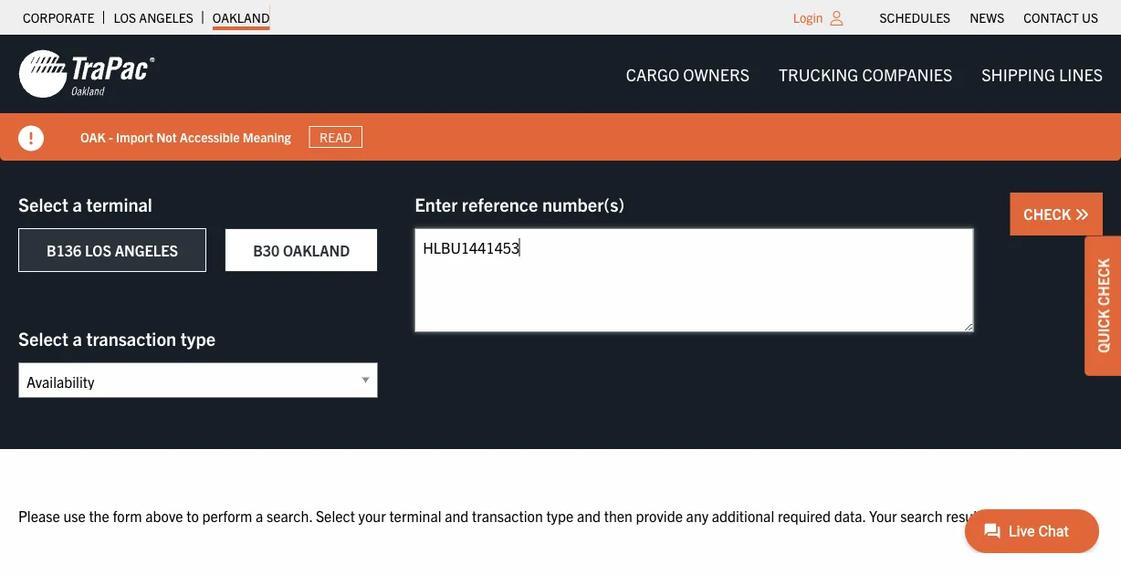 Task type: vqa. For each thing, say whether or not it's contained in the screenshot.
topmost we
no



Task type: locate. For each thing, give the bounding box(es) containing it.
solid image
[[1075, 207, 1089, 222]]

0 vertical spatial menu bar
[[870, 5, 1108, 30]]

0 vertical spatial type
[[181, 326, 216, 349]]

menu bar containing cargo owners
[[612, 56, 1118, 92]]

a inside please use the form above to perform a search. select your terminal and transaction type and then provide any additional required data. your search results will appear here. quick check
[[256, 506, 263, 525]]

owners
[[683, 63, 750, 84]]

los right corporate link
[[114, 9, 136, 26]]

reference
[[462, 192, 538, 215]]

a for transaction
[[73, 326, 82, 349]]

terminal up b136 los angeles on the left top of the page
[[86, 192, 152, 215]]

1 horizontal spatial type
[[546, 506, 574, 525]]

a for terminal
[[73, 192, 82, 215]]

1 vertical spatial oakland
[[283, 241, 350, 259]]

a
[[73, 192, 82, 215], [73, 326, 82, 349], [256, 506, 263, 525]]

data.
[[834, 506, 866, 525]]

news
[[970, 9, 1005, 26]]

shipping
[[982, 63, 1056, 84]]

1 horizontal spatial and
[[577, 506, 601, 525]]

light image
[[831, 11, 843, 26]]

angeles left oakland link
[[139, 9, 193, 26]]

los angeles
[[114, 9, 193, 26]]

0 horizontal spatial oakland
[[213, 9, 270, 26]]

a up b136
[[73, 192, 82, 215]]

your
[[869, 506, 897, 525]]

0 vertical spatial los
[[114, 9, 136, 26]]

banner
[[0, 35, 1121, 161]]

menu bar inside banner
[[612, 56, 1118, 92]]

menu bar up "shipping"
[[870, 5, 1108, 30]]

your
[[359, 506, 386, 525]]

2 vertical spatial a
[[256, 506, 263, 525]]

not
[[156, 128, 177, 145]]

login link
[[793, 9, 823, 26]]

and left then at the right bottom of the page
[[577, 506, 601, 525]]

oakland
[[213, 9, 270, 26], [283, 241, 350, 259]]

number(s)
[[542, 192, 625, 215]]

select
[[18, 192, 68, 215], [18, 326, 68, 349], [316, 506, 355, 525]]

menu bar containing schedules
[[870, 5, 1108, 30]]

terminal
[[86, 192, 152, 215], [389, 506, 442, 525]]

select left your at bottom left
[[316, 506, 355, 525]]

terminal inside please use the form above to perform a search. select your terminal and transaction type and then provide any additional required data. your search results will appear here. quick check
[[389, 506, 442, 525]]

angeles down the select a terminal
[[115, 241, 178, 259]]

1 horizontal spatial los
[[114, 9, 136, 26]]

1 vertical spatial a
[[73, 326, 82, 349]]

0 vertical spatial select
[[18, 192, 68, 215]]

a down b136
[[73, 326, 82, 349]]

to
[[186, 506, 199, 525]]

1 horizontal spatial transaction
[[472, 506, 543, 525]]

angeles
[[139, 9, 193, 26], [115, 241, 178, 259]]

1 horizontal spatial check
[[1094, 259, 1112, 306]]

check inside button
[[1024, 205, 1075, 223]]

check
[[1024, 205, 1075, 223], [1094, 259, 1112, 306]]

cargo owners
[[626, 63, 750, 84]]

cargo
[[626, 63, 680, 84]]

1 vertical spatial los
[[85, 241, 111, 259]]

read link
[[309, 126, 363, 148]]

menu bar
[[870, 5, 1108, 30], [612, 56, 1118, 92]]

1 vertical spatial terminal
[[389, 506, 442, 525]]

and right your at bottom left
[[445, 506, 469, 525]]

0 vertical spatial terminal
[[86, 192, 152, 215]]

select inside please use the form above to perform a search. select your terminal and transaction type and then provide any additional required data. your search results will appear here. quick check
[[316, 506, 355, 525]]

oakland link
[[213, 5, 270, 30]]

0 horizontal spatial and
[[445, 506, 469, 525]]

provide
[[636, 506, 683, 525]]

2 vertical spatial select
[[316, 506, 355, 525]]

1 vertical spatial menu bar
[[612, 56, 1118, 92]]

cargo owners link
[[612, 56, 764, 92]]

search
[[901, 506, 943, 525]]

oak - import not accessible meaning
[[80, 128, 291, 145]]

shipping lines
[[982, 63, 1103, 84]]

oak
[[80, 128, 106, 145]]

b30
[[253, 241, 280, 259]]

1 vertical spatial type
[[546, 506, 574, 525]]

select down b136
[[18, 326, 68, 349]]

corporate
[[23, 9, 94, 26]]

0 vertical spatial transaction
[[86, 326, 176, 349]]

oakland right "los angeles" link
[[213, 9, 270, 26]]

transaction
[[86, 326, 176, 349], [472, 506, 543, 525]]

perform
[[202, 506, 252, 525]]

trucking
[[779, 63, 859, 84]]

quick check link
[[1085, 236, 1121, 376]]

1 vertical spatial transaction
[[472, 506, 543, 525]]

los
[[114, 9, 136, 26], [85, 241, 111, 259]]

0 horizontal spatial terminal
[[86, 192, 152, 215]]

select a terminal
[[18, 192, 152, 215]]

1 horizontal spatial terminal
[[389, 506, 442, 525]]

required
[[778, 506, 831, 525]]

los right b136
[[85, 241, 111, 259]]

use
[[63, 506, 86, 525]]

a left search.
[[256, 506, 263, 525]]

select for select a terminal
[[18, 192, 68, 215]]

quick
[[1094, 309, 1112, 353]]

and
[[445, 506, 469, 525], [577, 506, 601, 525]]

type inside please use the form above to perform a search. select your terminal and transaction type and then provide any additional required data. your search results will appear here. quick check
[[546, 506, 574, 525]]

1 horizontal spatial oakland
[[283, 241, 350, 259]]

type
[[181, 326, 216, 349], [546, 506, 574, 525]]

1 vertical spatial check
[[1094, 259, 1112, 306]]

1 vertical spatial select
[[18, 326, 68, 349]]

login
[[793, 9, 823, 26]]

0 vertical spatial a
[[73, 192, 82, 215]]

0 vertical spatial check
[[1024, 205, 1075, 223]]

menu bar down light "image"
[[612, 56, 1118, 92]]

select up b136
[[18, 192, 68, 215]]

solid image
[[18, 126, 44, 151]]

oakland right the b30
[[283, 241, 350, 259]]

companies
[[862, 63, 953, 84]]

0 horizontal spatial check
[[1024, 205, 1075, 223]]

terminal right your at bottom left
[[389, 506, 442, 525]]



Task type: describe. For each thing, give the bounding box(es) containing it.
the
[[89, 506, 109, 525]]

us
[[1082, 9, 1099, 26]]

trucking companies
[[779, 63, 953, 84]]

select a transaction type
[[18, 326, 216, 349]]

check button
[[1010, 193, 1103, 236]]

here.
[[1063, 506, 1096, 525]]

corporate link
[[23, 5, 94, 30]]

check inside please use the form above to perform a search. select your terminal and transaction type and then provide any additional required data. your search results will appear here. quick check
[[1094, 259, 1112, 306]]

read
[[320, 129, 352, 145]]

-
[[109, 128, 113, 145]]

additional
[[712, 506, 775, 525]]

0 vertical spatial angeles
[[139, 9, 193, 26]]

0 vertical spatial oakland
[[213, 9, 270, 26]]

meaning
[[243, 128, 291, 145]]

appear
[[1016, 506, 1060, 525]]

form
[[113, 506, 142, 525]]

contact us link
[[1024, 5, 1099, 30]]

b136
[[47, 241, 81, 259]]

please
[[18, 506, 60, 525]]

schedules
[[880, 9, 951, 26]]

los angeles link
[[114, 5, 193, 30]]

enter
[[415, 192, 458, 215]]

b30 oakland
[[253, 241, 350, 259]]

results
[[946, 506, 988, 525]]

transaction inside please use the form above to perform a search. select your terminal and transaction type and then provide any additional required data. your search results will appear here. quick check
[[472, 506, 543, 525]]

0 horizontal spatial los
[[85, 241, 111, 259]]

b136 los angeles
[[47, 241, 178, 259]]

Enter reference number(s) text field
[[415, 228, 974, 332]]

schedules link
[[880, 5, 951, 30]]

0 horizontal spatial type
[[181, 326, 216, 349]]

will
[[992, 506, 1012, 525]]

1 vertical spatial angeles
[[115, 241, 178, 259]]

enter reference number(s)
[[415, 192, 625, 215]]

import
[[116, 128, 153, 145]]

trucking companies link
[[764, 56, 967, 92]]

los inside "los angeles" link
[[114, 9, 136, 26]]

select for select a transaction type
[[18, 326, 68, 349]]

then
[[604, 506, 633, 525]]

shipping lines link
[[967, 56, 1118, 92]]

lines
[[1059, 63, 1103, 84]]

above
[[145, 506, 183, 525]]

accessible
[[180, 128, 240, 145]]

contact us
[[1024, 9, 1099, 26]]

search.
[[267, 506, 313, 525]]

news link
[[970, 5, 1005, 30]]

oakland image
[[18, 48, 155, 100]]

1 and from the left
[[445, 506, 469, 525]]

please use the form above to perform a search. select your terminal and transaction type and then provide any additional required data. your search results will appear here. quick check
[[18, 259, 1112, 525]]

banner containing cargo owners
[[0, 35, 1121, 161]]

0 horizontal spatial transaction
[[86, 326, 176, 349]]

any
[[686, 506, 709, 525]]

contact
[[1024, 9, 1079, 26]]

2 and from the left
[[577, 506, 601, 525]]



